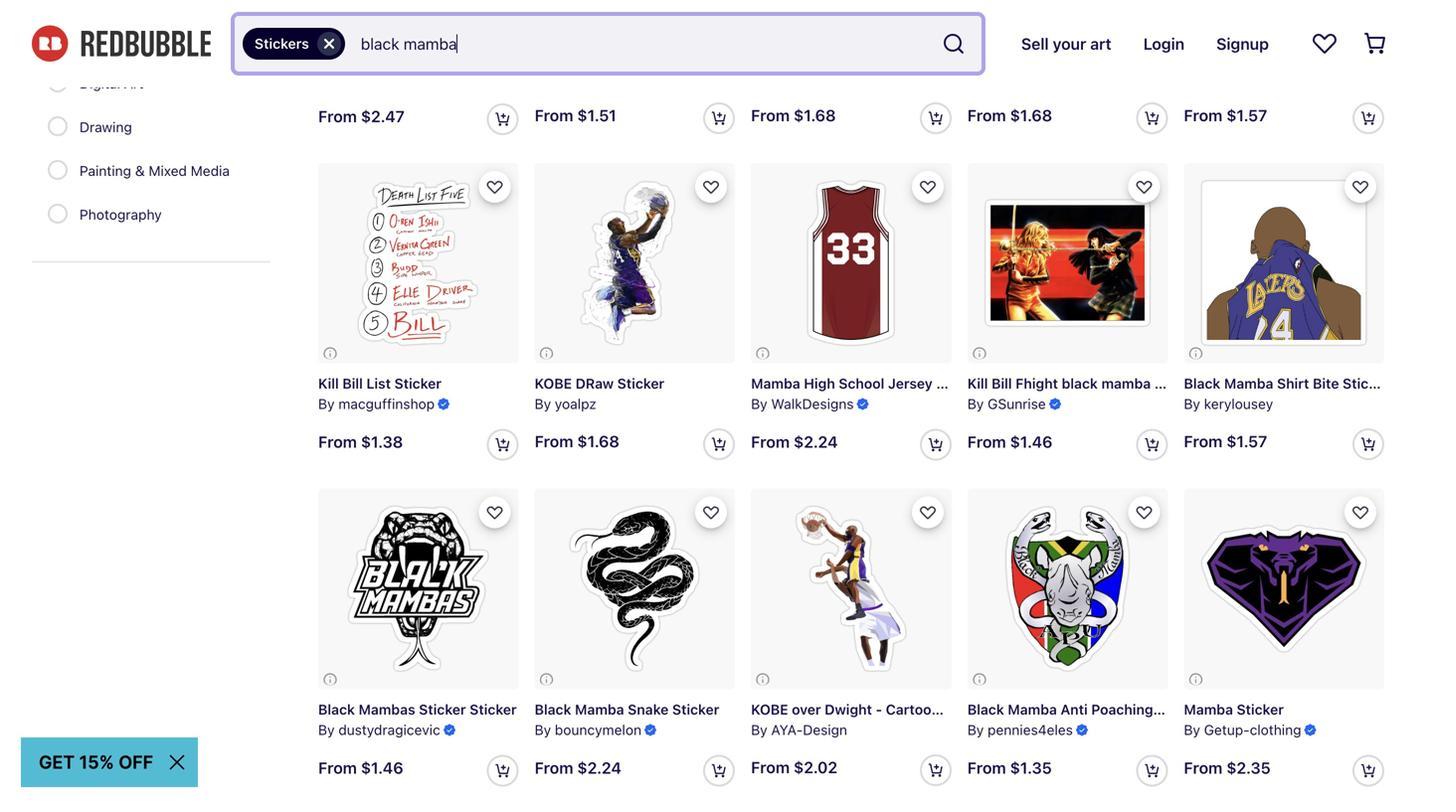 Task type: vqa. For each thing, say whether or not it's contained in the screenshot.
By bouncymelon
yes



Task type: describe. For each thing, give the bounding box(es) containing it.
kobe for from $1.68
[[535, 375, 572, 392]]

$1.38
[[361, 433, 403, 452]]

$2.24 for by walkdesigns
[[794, 433, 838, 452]]

mamba for black mamba sticker
[[1225, 49, 1274, 66]]

black mamba sticker
[[1184, 49, 1325, 66]]

$1.68 for black mamba sticker by yoalpz
[[1010, 106, 1053, 125]]

anti
[[1061, 702, 1088, 718]]

$2.24 for by bouncymelon
[[577, 759, 622, 778]]

mamba for black mamba anti poaching unit logo sticker
[[1008, 702, 1057, 718]]

black mambas sticker sticker
[[318, 702, 517, 718]]

black mamba snake sticker
[[535, 702, 720, 718]]

black mambas sticker sticker image
[[318, 489, 519, 690]]

mamba sticker image
[[1184, 489, 1385, 690]]

by for by macguffinshop
[[318, 396, 335, 413]]

sticker inside black mamba sticker by yoalpz
[[1061, 49, 1108, 66]]

school
[[839, 375, 885, 392]]

bite
[[1313, 375, 1340, 392]]

by inside black mamba shirt bite sticker by kerylousey
[[1184, 396, 1201, 413]]

kill for from $1.38
[[318, 375, 339, 392]]

kobe draw sticker by yoalpz
[[535, 375, 665, 413]]

$1.46 for gsunrise
[[1010, 433, 1053, 452]]

black inside black mamba sticker by yoalpz
[[968, 49, 1005, 66]]

from down the by yoalpz
[[751, 106, 790, 125]]

black for by bouncymelon
[[535, 702, 572, 718]]

black for by dustydragicevic
[[318, 702, 355, 718]]

basketball
[[318, 49, 388, 66]]

1 horizontal spatial from $1.68
[[751, 106, 836, 125]]

from $1.51
[[535, 106, 617, 125]]

by for by gsunrise
[[968, 396, 984, 413]]

style
[[944, 702, 976, 718]]

yoalpz for kobe draw sticker by yoalpz
[[555, 396, 597, 413]]

by for by bouncymelon
[[535, 722, 551, 739]]

black for by pennies4eles
[[968, 702, 1005, 718]]

from $1.46 for gsunrise
[[968, 433, 1053, 452]]

bill for $1.38
[[342, 375, 363, 392]]

from for mamba high school jersey sticker
[[751, 433, 790, 452]]

black
[[1062, 375, 1098, 392]]

from down black mamba sticker
[[1184, 106, 1223, 125]]

gogo
[[1175, 375, 1211, 392]]

high
[[804, 375, 835, 392]]

vs
[[1155, 375, 1171, 392]]

kerylousey
[[1204, 396, 1274, 413]]

illustration
[[141, 31, 209, 48]]

stickers button
[[243, 28, 345, 60]]

1 horizontal spatial yoalpz
[[771, 70, 813, 86]]

$2.02
[[794, 758, 838, 777]]

from $1.68 for kobe draw sticker by yoalpz
[[535, 432, 620, 451]]

design inside kobe over dwight - cartoon style sticker by aya-design
[[803, 722, 848, 739]]

1 horizontal spatial $1.68
[[794, 106, 836, 125]]

1 $1.57 from the top
[[1227, 106, 1268, 125]]

$1.68 for kobe draw sticker by yoalpz
[[577, 432, 620, 451]]

by getup-clothing
[[1184, 722, 1302, 739]]

dustydragicevic
[[339, 722, 440, 739]]

from left $1.51
[[535, 106, 573, 125]]

$2.35
[[1227, 759, 1271, 778]]

dwight
[[825, 702, 872, 718]]

digital
[[80, 75, 120, 92]]

from $1.35
[[968, 759, 1052, 778]]

kill bill list sticker
[[318, 375, 442, 392]]

bill for $1.46
[[992, 375, 1012, 392]]

yoalpz for black mamba sticker by yoalpz
[[988, 70, 1030, 86]]

cnt
[[597, 70, 617, 86]]

by for by pennies4eles
[[968, 722, 984, 739]]

from for kill bill fhight black mamba vs gogo sticker
[[968, 433, 1006, 452]]

getup-
[[1204, 722, 1250, 739]]

from $2.35
[[1184, 759, 1271, 778]]

clothing
[[1250, 722, 1302, 739]]

kobe draw sticker image
[[535, 163, 735, 363]]

from $1.46 for dustydragicevic
[[318, 759, 404, 778]]

basketball legend  sticker
[[318, 49, 492, 66]]

bouncymelon
[[555, 722, 642, 739]]

from for mamba sticker
[[1184, 759, 1223, 778]]

2 from $1.57 from the top
[[1184, 432, 1268, 451]]

from for black mamba snake sticker
[[535, 759, 573, 778]]

1 from $1.57 from the top
[[1184, 106, 1268, 125]]

jersey
[[888, 375, 933, 392]]

cartoon
[[886, 702, 940, 718]]

by ariev194
[[318, 70, 393, 86]]

macguffinshop
[[339, 396, 435, 413]]

from for black mamba anti poaching unit logo sticker
[[968, 759, 1006, 778]]

$1.46 for dustydragicevic
[[361, 759, 404, 778]]

$1.35
[[1010, 759, 1052, 778]]

kill bill list sticker image
[[318, 163, 519, 363]]

from $2.24 for bouncymelon
[[535, 759, 622, 778]]

legend
[[392, 49, 441, 66]]

by bouncymelon
[[535, 722, 642, 739]]

kill bill fhight black mamba vs gogo sticker image
[[968, 163, 1168, 363]]

from $2.47
[[318, 107, 405, 126]]

by for by getup-clothing
[[1184, 722, 1201, 739]]

black mamba sticker by yoalpz
[[968, 49, 1108, 86]]

by inside kobe draw sticker by yoalpz
[[535, 396, 551, 413]]

stickers
[[255, 35, 309, 52]]

unit
[[1157, 702, 1185, 718]]

painting & mixed media
[[80, 163, 230, 179]]

by gsunrise
[[968, 396, 1046, 413]]

from $2.24 for walkdesigns
[[751, 433, 838, 452]]

poaching
[[1092, 702, 1154, 718]]

-
[[876, 702, 882, 718]]

from for black mamba sticker
[[968, 106, 1006, 125]]

from for basketball legend  sticker
[[318, 107, 357, 126]]

by for by yoalpz
[[751, 70, 768, 86]]



Task type: locate. For each thing, give the bounding box(es) containing it.
mamba
[[1102, 375, 1151, 392]]

$1.51
[[577, 106, 617, 125]]

$2.24 down bouncymelon
[[577, 759, 622, 778]]

from down kerylousey
[[1184, 432, 1223, 451]]

media
[[191, 163, 230, 179]]

1 horizontal spatial from $1.46
[[968, 433, 1053, 452]]

from $2.24 down by bouncymelon
[[535, 759, 622, 778]]

from for black mambas sticker sticker
[[318, 759, 357, 778]]

0 vertical spatial kobe
[[535, 375, 572, 392]]

0 horizontal spatial from $1.46
[[318, 759, 404, 778]]

1 vertical spatial from $2.24
[[535, 759, 622, 778]]

artwork medium option group
[[48, 0, 242, 238]]

by walkdesigns
[[751, 396, 854, 413]]

kill left list
[[318, 375, 339, 392]]

0 horizontal spatial from $1.68
[[535, 432, 620, 451]]

black mamba anti poaching unit logo sticker
[[968, 702, 1272, 718]]

0 horizontal spatial from $2.24
[[535, 759, 622, 778]]

from for kill bill list sticker
[[318, 433, 357, 452]]

draw
[[576, 375, 614, 392]]

from $1.68 down kobe draw sticker by yoalpz
[[535, 432, 620, 451]]

from $1.57
[[1184, 106, 1268, 125], [1184, 432, 1268, 451]]

from down by gsunrise
[[968, 433, 1006, 452]]

from down black mamba sticker by yoalpz
[[968, 106, 1006, 125]]

bill up by gsunrise
[[992, 375, 1012, 392]]

0 horizontal spatial $1.68
[[577, 432, 620, 451]]

redbubble logo image
[[32, 26, 211, 62]]

sticker inside black mamba shirt bite sticker by kerylousey
[[1343, 375, 1390, 392]]

kobe inside kobe over dwight - cartoon style sticker by aya-design
[[751, 702, 789, 718]]

none radio inside artwork medium 'option group'
[[48, 204, 68, 224]]

from $1.38
[[318, 433, 403, 452]]

$1.68 down kobe draw sticker by yoalpz
[[577, 432, 620, 451]]

snake
[[628, 702, 669, 718]]

fhight
[[1016, 375, 1058, 392]]

from down "aya-"
[[751, 758, 790, 777]]

$1.46 down the 'by dustydragicevic'
[[361, 759, 404, 778]]

mixed
[[149, 163, 187, 179]]

from $1.57 down black mamba sticker
[[1184, 106, 1268, 125]]

$1.57
[[1227, 106, 1268, 125], [1227, 432, 1268, 451]]

1 horizontal spatial kobe
[[751, 702, 789, 718]]

black
[[968, 49, 1005, 66], [1184, 49, 1221, 66], [1184, 375, 1221, 392], [318, 702, 355, 718], [535, 702, 572, 718], [968, 702, 1005, 718]]

from $1.68
[[751, 106, 836, 125], [968, 106, 1053, 125], [535, 432, 620, 451]]

by inside kobe over dwight - cartoon style sticker by aya-design
[[751, 722, 768, 739]]

& for design
[[128, 31, 138, 48]]

mambas
[[359, 702, 415, 718]]

from down by walkdesigns
[[751, 433, 790, 452]]

mamba high school jersey sticker
[[751, 375, 984, 392]]

1 vertical spatial $2.24
[[577, 759, 622, 778]]

from $2.24 down by walkdesigns
[[751, 433, 838, 452]]

from $2.24
[[751, 433, 838, 452], [535, 759, 622, 778]]

sticker inside kobe over dwight - cartoon style sticker by aya-design
[[980, 702, 1027, 718]]

black mamba shirt bite sticker image
[[1184, 163, 1385, 363]]

from $1.46 down by gsunrise
[[968, 433, 1053, 452]]

by for by manu-cnt
[[535, 70, 551, 86]]

by yoalpz
[[751, 70, 813, 86]]

sticker
[[445, 49, 492, 66], [1061, 49, 1108, 66], [1277, 49, 1325, 66], [395, 375, 442, 392], [618, 375, 665, 392], [937, 375, 984, 392], [1214, 375, 1261, 392], [1343, 375, 1390, 392], [419, 702, 466, 718], [470, 702, 517, 718], [672, 702, 720, 718], [980, 702, 1027, 718], [1225, 702, 1272, 718], [1237, 702, 1284, 718]]

$1.68 down the by yoalpz
[[794, 106, 836, 125]]

mamba sticker
[[1184, 702, 1284, 718]]

&
[[128, 31, 138, 48], [135, 163, 145, 179]]

2 kill from the left
[[968, 375, 988, 392]]

1 horizontal spatial design
[[803, 722, 848, 739]]

by dustydragicevic
[[318, 722, 440, 739]]

0 vertical spatial from $2.24
[[751, 433, 838, 452]]

from down by bouncymelon
[[535, 759, 573, 778]]

black inside black mamba shirt bite sticker by kerylousey
[[1184, 375, 1221, 392]]

by
[[318, 70, 335, 86], [535, 70, 551, 86], [751, 70, 768, 86], [968, 70, 984, 86], [318, 396, 335, 413], [535, 396, 551, 413], [751, 396, 768, 413], [968, 396, 984, 413], [1184, 396, 1201, 413], [318, 722, 335, 739], [535, 722, 551, 739], [751, 722, 768, 739], [968, 722, 984, 739], [1184, 722, 1201, 739]]

photography
[[80, 206, 162, 223]]

0 horizontal spatial yoalpz
[[555, 396, 597, 413]]

mamba inside black mamba shirt bite sticker by kerylousey
[[1225, 375, 1274, 392]]

$1.46 down gsunrise
[[1010, 433, 1053, 452]]

mamba high school jersey sticker image
[[751, 163, 952, 363]]

drawing
[[80, 119, 132, 135]]

yoalpz inside black mamba sticker by yoalpz
[[988, 70, 1030, 86]]

by macguffinshop
[[318, 396, 435, 413]]

1 horizontal spatial bill
[[992, 375, 1012, 392]]

0 vertical spatial from $1.46
[[968, 433, 1053, 452]]

1 horizontal spatial $1.46
[[1010, 433, 1053, 452]]

mamba for black mamba shirt bite sticker by kerylousey
[[1225, 375, 1274, 392]]

aya-
[[771, 722, 803, 739]]

gsunrise
[[988, 396, 1046, 413]]

mamba
[[1008, 49, 1057, 66], [1225, 49, 1274, 66], [751, 375, 801, 392], [1225, 375, 1274, 392], [575, 702, 624, 718], [1008, 702, 1057, 718], [1184, 702, 1234, 718]]

None radio
[[48, 116, 68, 136], [48, 160, 68, 180], [48, 116, 68, 136], [48, 160, 68, 180]]

kobe over dwight - cartoon style sticker image
[[751, 489, 952, 690]]

by pennies4eles
[[968, 722, 1073, 739]]

& left illustration
[[128, 31, 138, 48]]

1 horizontal spatial $2.24
[[794, 433, 838, 452]]

1 kill from the left
[[318, 375, 339, 392]]

1 bill from the left
[[342, 375, 363, 392]]

kill for from $1.46
[[968, 375, 988, 392]]

2 horizontal spatial yoalpz
[[988, 70, 1030, 86]]

1 vertical spatial design
[[803, 722, 848, 739]]

1 vertical spatial $1.57
[[1227, 432, 1268, 451]]

from $1.46 down the 'by dustydragicevic'
[[318, 759, 404, 778]]

black for from
[[1184, 49, 1221, 66]]

kobe left draw at the top left of page
[[535, 375, 572, 392]]

yoalpz
[[771, 70, 813, 86], [988, 70, 1030, 86], [555, 396, 597, 413]]

from $1.68 down black mamba sticker by yoalpz
[[968, 106, 1053, 125]]

2 bill from the left
[[992, 375, 1012, 392]]

kill up by gsunrise
[[968, 375, 988, 392]]

0 vertical spatial $1.57
[[1227, 106, 1268, 125]]

1 horizontal spatial kill
[[968, 375, 988, 392]]

kobe for from $2.02
[[751, 702, 789, 718]]

black mamba anti poaching unit logo sticker image
[[968, 489, 1168, 690]]

2 horizontal spatial from $1.68
[[968, 106, 1053, 125]]

painting
[[80, 163, 131, 179]]

0 vertical spatial from $1.57
[[1184, 106, 1268, 125]]

by for by ariev194
[[318, 70, 335, 86]]

0 horizontal spatial bill
[[342, 375, 363, 392]]

$1.57 down kerylousey
[[1227, 432, 1268, 451]]

$2.47
[[361, 107, 405, 126]]

1 vertical spatial from $1.57
[[1184, 432, 1268, 451]]

0 horizontal spatial $1.46
[[361, 759, 404, 778]]

from
[[535, 106, 573, 125], [751, 106, 790, 125], [968, 106, 1006, 125], [1184, 106, 1223, 125], [318, 107, 357, 126], [535, 432, 573, 451], [1184, 432, 1223, 451], [318, 433, 357, 452], [751, 433, 790, 452], [968, 433, 1006, 452], [751, 758, 790, 777], [318, 759, 357, 778], [535, 759, 573, 778], [968, 759, 1006, 778], [1184, 759, 1223, 778]]

$1.46
[[1010, 433, 1053, 452], [361, 759, 404, 778]]

from for kobe over dwight - cartoon style sticker
[[751, 758, 790, 777]]

from down kobe draw sticker by yoalpz
[[535, 432, 573, 451]]

kobe over dwight - cartoon style sticker by aya-design
[[751, 702, 1027, 739]]

mamba for black mamba snake sticker
[[575, 702, 624, 718]]

by inside black mamba sticker by yoalpz
[[968, 70, 984, 86]]

0 horizontal spatial $2.24
[[577, 759, 622, 778]]

black mamba snake sticker image
[[535, 489, 735, 690]]

0 vertical spatial $2.24
[[794, 433, 838, 452]]

0 horizontal spatial design
[[80, 31, 124, 48]]

mamba for black mamba sticker by yoalpz
[[1008, 49, 1057, 66]]

$2.24
[[794, 433, 838, 452], [577, 759, 622, 778]]

$2.24 down the walkdesigns
[[794, 433, 838, 452]]

Search term search field
[[345, 16, 934, 72]]

bill
[[342, 375, 363, 392], [992, 375, 1012, 392]]

shirt
[[1277, 375, 1310, 392]]

0 horizontal spatial kill
[[318, 375, 339, 392]]

by for by walkdesigns
[[751, 396, 768, 413]]

$1.57 down black mamba sticker
[[1227, 106, 1268, 125]]

& left mixed
[[135, 163, 145, 179]]

art
[[124, 75, 144, 92]]

over
[[792, 702, 821, 718]]

from down by ariev194
[[318, 107, 357, 126]]

list
[[367, 375, 391, 392]]

1 vertical spatial kobe
[[751, 702, 789, 718]]

design
[[80, 31, 124, 48], [803, 722, 848, 739]]

1 horizontal spatial from $2.24
[[751, 433, 838, 452]]

kobe inside kobe draw sticker by yoalpz
[[535, 375, 572, 392]]

kill bill fhight black mamba vs gogo sticker
[[968, 375, 1261, 392]]

kobe up "aya-"
[[751, 702, 789, 718]]

manu-
[[555, 70, 597, 86]]

1 vertical spatial $1.46
[[361, 759, 404, 778]]

design inside artwork medium 'option group'
[[80, 31, 124, 48]]

logo
[[1188, 702, 1221, 718]]

walkdesigns
[[771, 396, 854, 413]]

& for painting
[[135, 163, 145, 179]]

pennies4eles
[[988, 722, 1073, 739]]

design down over
[[803, 722, 848, 739]]

Stickers field
[[235, 16, 982, 72]]

by manu-cnt
[[535, 70, 617, 86]]

from $1.46
[[968, 433, 1053, 452], [318, 759, 404, 778]]

from for kobe draw sticker
[[535, 432, 573, 451]]

digital art
[[80, 75, 144, 92]]

design & illustration
[[80, 31, 209, 48]]

from for black mamba shirt bite sticker
[[1184, 432, 1223, 451]]

design up the digital
[[80, 31, 124, 48]]

0 vertical spatial &
[[128, 31, 138, 48]]

ariev194
[[339, 70, 393, 86]]

1 vertical spatial from $1.46
[[318, 759, 404, 778]]

yoalpz inside kobe draw sticker by yoalpz
[[555, 396, 597, 413]]

2 horizontal spatial $1.68
[[1010, 106, 1053, 125]]

2 $1.57 from the top
[[1227, 432, 1268, 451]]

from $2.02
[[751, 758, 838, 777]]

0 vertical spatial design
[[80, 31, 124, 48]]

from $1.68 for black mamba sticker by yoalpz
[[968, 106, 1053, 125]]

black mamba shirt bite sticker by kerylousey
[[1184, 375, 1390, 413]]

from left '$1.38'
[[318, 433, 357, 452]]

0 horizontal spatial kobe
[[535, 375, 572, 392]]

None radio
[[48, 204, 68, 224]]

0 vertical spatial $1.46
[[1010, 433, 1053, 452]]

from $1.57 down kerylousey
[[1184, 432, 1268, 451]]

from down getup-
[[1184, 759, 1223, 778]]

by for by dustydragicevic
[[318, 722, 335, 739]]

$1.68
[[794, 106, 836, 125], [1010, 106, 1053, 125], [577, 432, 620, 451]]

sticker inside kobe draw sticker by yoalpz
[[618, 375, 665, 392]]

kobe
[[535, 375, 572, 392], [751, 702, 789, 718]]

$1.68 down black mamba sticker by yoalpz
[[1010, 106, 1053, 125]]

from left the $1.35
[[968, 759, 1006, 778]]

mamba inside black mamba sticker by yoalpz
[[1008, 49, 1057, 66]]

1 vertical spatial &
[[135, 163, 145, 179]]

bill left list
[[342, 375, 363, 392]]

kill
[[318, 375, 339, 392], [968, 375, 988, 392]]

from down the 'by dustydragicevic'
[[318, 759, 357, 778]]

from $1.68 down the by yoalpz
[[751, 106, 836, 125]]



